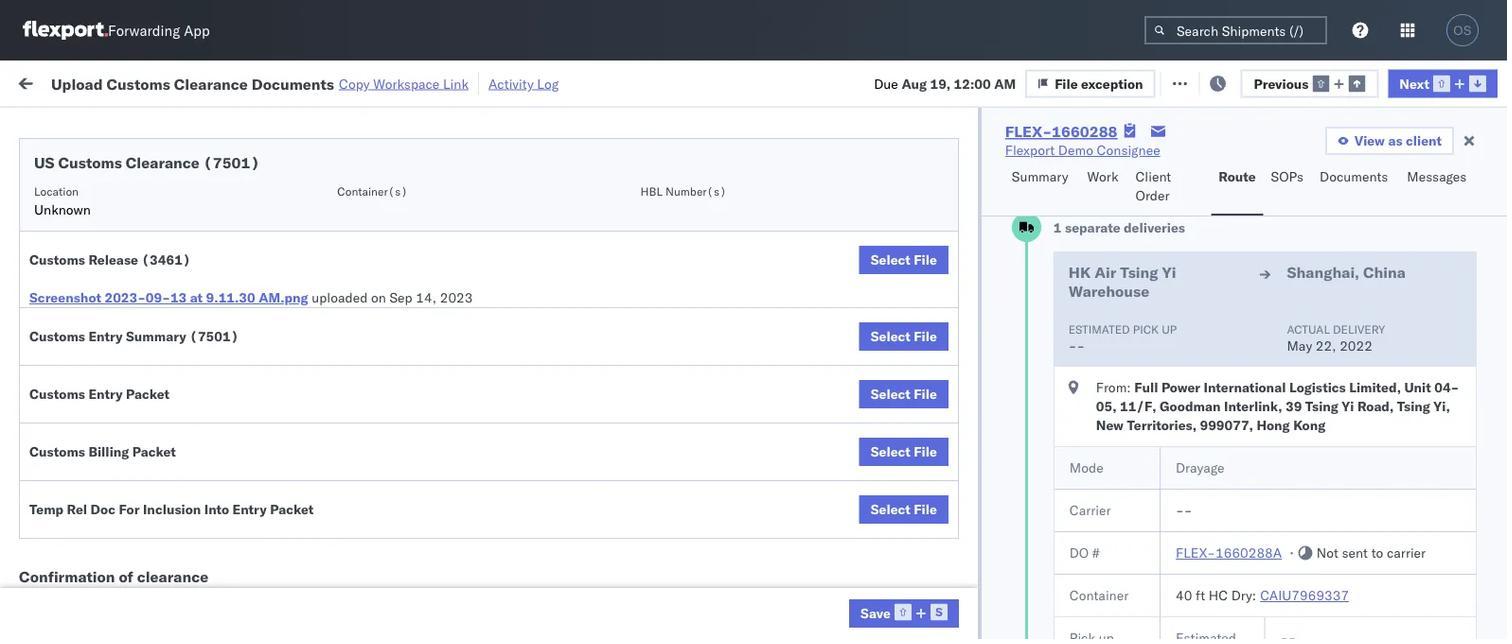 Task type: describe. For each thing, give the bounding box(es) containing it.
4:00
[[305, 523, 334, 540]]

3 test123456 from the top
[[1289, 356, 1369, 373]]

mbl/mawb numbers
[[1289, 155, 1405, 169]]

customs release (3461)
[[29, 252, 191, 268]]

1 resize handle column header from the left
[[271, 147, 293, 640]]

confirm pickup from los angeles, ca
[[44, 513, 248, 548]]

1 lhuu7894563, uetu5238478 from the top
[[1166, 439, 1360, 456]]

0 vertical spatial am
[[994, 75, 1016, 92]]

appointment for first schedule delivery appointment button from the bottom of the page
[[155, 480, 233, 497]]

customs entry summary (7501)
[[29, 329, 239, 345]]

9 resize handle column header from the left
[[1473, 147, 1496, 640]]

1 flex-1846748 from the top
[[1045, 190, 1143, 206]]

1 ceau7522281, from the top
[[1166, 189, 1264, 206]]

pst, for 4:00
[[361, 523, 390, 540]]

ceau7522281, hlxu6269489, hlxu8034992 for third the 'schedule pickup from los angeles, ca' link from the top
[[1166, 356, 1460, 373]]

1 11:59 from the top
[[305, 190, 342, 206]]

flex-1660288a
[[1176, 545, 1282, 562]]

1 flex-1889466 from the top
[[1045, 440, 1143, 456]]

40
[[1176, 588, 1192, 604]]

risk
[[391, 73, 413, 90]]

3 schedule pickup from los angeles, ca link from the top
[[44, 345, 269, 383]]

4 ceau7522281, from the top
[[1166, 314, 1264, 331]]

3 schedule from the top
[[44, 263, 100, 279]]

2 1846748 from the top
[[1086, 231, 1143, 248]]

abcdefg78456546 for 4:00 pm pst, dec 23, 2022
[[1289, 523, 1417, 540]]

1 hlxu6269489, from the top
[[1267, 189, 1364, 206]]

shanghai,
[[1287, 263, 1360, 282]]

3 ceau7522281, from the top
[[1166, 273, 1264, 289]]

1 1889466 from the top
[[1086, 440, 1143, 456]]

delivery for second schedule delivery appointment button from the bottom
[[103, 314, 152, 330]]

uploaded
[[312, 290, 368, 306]]

entry for packet
[[88, 386, 123, 403]]

unit
[[1404, 380, 1431, 396]]

3 11:59 pm pdt, nov 4, 2022 from the top
[[305, 273, 479, 290]]

route
[[1219, 169, 1256, 185]]

my
[[19, 69, 49, 95]]

lhuu7894563, for 11:59 pm pst, dec 13, 2022
[[1166, 481, 1264, 497]]

number(s)
[[666, 184, 727, 198]]

2 4, from the top
[[430, 231, 443, 248]]

4 schedule pickup from los angeles, ca link from the top
[[44, 428, 269, 466]]

maeu9736123
[[1289, 606, 1385, 623]]

view as client
[[1355, 133, 1442, 149]]

yi inside full power international logistics limited, unit 04- 05, 11/f, goodman interlink, 39 tsing yi road, tsing yi, new territories, 999077, hong kong
[[1342, 399, 1354, 415]]

0 horizontal spatial file exception
[[1055, 75, 1143, 92]]

client order button
[[1128, 160, 1211, 216]]

flex-1660288
[[1005, 122, 1118, 141]]

los for 4th the 'schedule pickup from los angeles, ca' link
[[178, 429, 200, 446]]

bookings test consignee
[[826, 606, 976, 623]]

flex-1893174
[[1045, 606, 1143, 623]]

file for temp rel doc for inclusion into entry packet
[[914, 502, 937, 518]]

6 hlxu6269489, from the top
[[1267, 398, 1364, 414]]

4 resize handle column header from the left
[[670, 147, 693, 640]]

8 resize handle column header from the left
[[1257, 147, 1280, 640]]

filtered by:
[[19, 116, 87, 133]]

4 11:59 pm pdt, nov 4, 2022 from the top
[[305, 315, 479, 331]]

9.11.30
[[206, 290, 255, 306]]

customs down screenshot
[[29, 329, 85, 345]]

5 4, from the top
[[430, 356, 443, 373]]

due
[[874, 75, 898, 92]]

2 11:59 from the top
[[305, 231, 342, 248]]

flex-1889466 for 4:00 pm pst, dec 23, 2022
[[1045, 523, 1143, 540]]

order
[[1136, 187, 1170, 204]]

rel
[[67, 502, 87, 518]]

3 schedule delivery appointment button from the top
[[44, 480, 233, 500]]

2 schedule pickup from los angeles, ca link from the top
[[44, 262, 269, 300]]

sent
[[1342, 545, 1368, 562]]

hk air tsing yi warehouse
[[1069, 263, 1176, 301]]

appointment for second schedule delivery appointment button from the bottom
[[155, 314, 233, 330]]

4 11:59 from the top
[[305, 315, 342, 331]]

schedule delivery appointment link for second schedule delivery appointment button from the bottom
[[44, 313, 233, 332]]

fcl for third the 'schedule pickup from los angeles, ca' link from the top
[[622, 356, 646, 373]]

1 vertical spatial flexport demo consignee
[[702, 606, 858, 623]]

drayage
[[1176, 460, 1225, 477]]

select file button for temp rel doc for inclusion into entry packet
[[859, 496, 948, 524]]

0 horizontal spatial work
[[206, 73, 239, 90]]

05,
[[1096, 399, 1117, 415]]

1 schedule pickup from los angeles, ca button from the top
[[44, 220, 269, 260]]

pickup for 4th the 'schedule pickup from los angeles, ca' link from the bottom
[[103, 221, 144, 238]]

not
[[1317, 545, 1339, 562]]

6 11:59 from the top
[[305, 481, 342, 498]]

2 ceau7522281, from the top
[[1166, 231, 1264, 248]]

1 vertical spatial flexport
[[702, 606, 752, 623]]

1
[[1053, 220, 1062, 236]]

documents for upload customs clearance documents
[[44, 407, 112, 423]]

2022 for confirm pickup from los angeles, ca link
[[445, 523, 478, 540]]

1 schedule pickup from los angeles, ca link from the top
[[44, 220, 269, 258]]

customs down by:
[[58, 153, 122, 172]]

location
[[34, 184, 79, 198]]

file for customs entry packet
[[914, 386, 937, 403]]

appointment for first schedule delivery appointment button from the top
[[155, 189, 233, 205]]

file for customs entry summary (7501)
[[914, 329, 937, 345]]

2 test123456 from the top
[[1289, 315, 1369, 331]]

bookings
[[826, 606, 881, 623]]

flexport demo consignee link
[[1005, 141, 1160, 160]]

3 1846748 from the top
[[1086, 273, 1143, 290]]

5 11:59 pm pdt, nov 4, 2022 from the top
[[305, 356, 479, 373]]

dec for 23,
[[393, 523, 418, 540]]

fcl for confirm pickup from los angeles, ca link
[[622, 523, 646, 540]]

delivery for first schedule delivery appointment button from the top
[[103, 189, 152, 205]]

numbers for mbl/mawb numbers
[[1358, 155, 1405, 169]]

14,
[[416, 290, 436, 306]]

clearance for upload customs clearance documents
[[147, 388, 207, 404]]

clearance for us customs clearance (7501)
[[126, 153, 200, 172]]

copy workspace link button
[[339, 75, 469, 92]]

2022 for 'confirm delivery' link
[[446, 565, 479, 581]]

2022 for schedule delivery appointment link for first schedule delivery appointment button from the bottom of the page
[[453, 481, 486, 498]]

from inside confirm pickup from los angeles, ca
[[140, 513, 167, 529]]

power
[[1162, 380, 1200, 396]]

3 pdt, from the top
[[369, 273, 399, 290]]

1889466 for 4:00 pm pst, dec 23, 2022
[[1086, 523, 1143, 540]]

schedule delivery appointment for first schedule delivery appointment button from the bottom of the page
[[44, 480, 233, 497]]

6 1846748 from the top
[[1086, 398, 1143, 415]]

Search Shipments (/) text field
[[1145, 16, 1327, 44]]

workspace
[[373, 75, 440, 92]]

fcl for 4th the 'schedule pickup from los angeles, ca' link from the bottom
[[622, 231, 646, 248]]

delivery for confirm delivery button
[[95, 564, 144, 580]]

flex-1889466 for 11:59 pm pst, dec 13, 2022
[[1045, 481, 1143, 498]]

13
[[170, 290, 187, 306]]

3 schedule pickup from los angeles, ca button from the top
[[44, 345, 269, 385]]

4 pdt, from the top
[[369, 315, 399, 331]]

mode
[[1070, 460, 1104, 477]]

confirm delivery
[[44, 564, 144, 580]]

select file for temp rel doc for inclusion into entry packet
[[871, 502, 937, 518]]

1 11:59 pm pdt, nov 4, 2022 from the top
[[305, 190, 479, 206]]

5 pdt, from the top
[[369, 356, 399, 373]]

2022 for 4th the 'schedule pickup from los angeles, ca' link from the bottom
[[446, 231, 479, 248]]

4 ceau7522281, hlxu6269489, hlxu8034992 from the top
[[1166, 314, 1460, 331]]

22,
[[1316, 338, 1336, 355]]

1 fcl from the top
[[622, 190, 646, 206]]

goodman
[[1160, 399, 1221, 415]]

4:00 pm pst, dec 23, 2022
[[305, 523, 478, 540]]

1889466 for 6:00 am pst, dec 24, 2022
[[1086, 565, 1143, 581]]

select file button for customs entry summary (7501)
[[859, 323, 948, 351]]

3 schedule pickup from los angeles, ca from the top
[[44, 346, 255, 382]]

3 4, from the top
[[430, 273, 443, 290]]

4 ocean fcl from the top
[[579, 481, 646, 498]]

view as client button
[[1325, 127, 1454, 155]]

09-
[[146, 290, 170, 306]]

lhuu7894563, for 6:00 am pst, dec 24, 2022
[[1166, 564, 1264, 581]]

do
[[1070, 545, 1089, 562]]

2023-
[[105, 290, 146, 306]]

pst, for 11:59
[[369, 481, 398, 498]]

1 schedule delivery appointment button from the top
[[44, 188, 233, 209]]

1 4, from the top
[[430, 190, 443, 206]]

hong
[[1257, 417, 1290, 434]]

customs up customs billing packet
[[29, 386, 85, 403]]

1 abcdefg78456546 from the top
[[1289, 440, 1417, 456]]

up
[[1162, 322, 1177, 337]]

2 11:59 pm pdt, nov 4, 2022 from the top
[[305, 231, 479, 248]]

log
[[537, 75, 559, 92]]

summary inside button
[[1012, 169, 1068, 185]]

5 ceau7522281, from the top
[[1166, 356, 1264, 373]]

2 pdt, from the top
[[369, 231, 399, 248]]

select file button for customs billing packet
[[859, 438, 948, 467]]

customs billing packet
[[29, 444, 176, 461]]

kong
[[1293, 417, 1326, 434]]

1 pdt, from the top
[[369, 190, 399, 206]]

1 schedule from the top
[[44, 189, 100, 205]]

0 vertical spatial flexport demo consignee
[[1005, 142, 1160, 159]]

upload for upload customs clearance documents copy workspace link
[[51, 74, 103, 93]]

msdu7304509
[[1166, 606, 1263, 622]]

pickup for second the 'schedule pickup from los angeles, ca' link
[[103, 263, 144, 279]]

mbl/mawb numbers button
[[1280, 151, 1498, 169]]

fcl for 'confirm delivery' link
[[622, 565, 646, 581]]

4 1846748 from the top
[[1086, 315, 1143, 331]]

schedule delivery appointment link for first schedule delivery appointment button from the bottom of the page
[[44, 480, 233, 498]]

app
[[184, 21, 210, 39]]

2 resize handle column header from the left
[[481, 147, 504, 640]]

customs inside upload customs clearance documents
[[90, 388, 143, 404]]

schedule delivery appointment for second schedule delivery appointment button from the bottom
[[44, 314, 233, 330]]

entry for summary
[[88, 329, 123, 345]]

select file for customs entry packet
[[871, 386, 937, 403]]

4 test123456 from the top
[[1289, 398, 1369, 415]]

2 schedule pickup from los angeles, ca button from the top
[[44, 262, 269, 302]]

1 horizontal spatial exception
[[1211, 73, 1273, 90]]

track
[[481, 73, 512, 90]]

4 ca from the top
[[44, 448, 62, 465]]

lhuu7894563, uetu5238478 for 6:00 am pst, dec 24, 2022
[[1166, 564, 1360, 581]]

lhuu7894563, uetu5238478 for 11:59 pm pst, dec 13, 2022
[[1166, 481, 1360, 497]]

los for confirm pickup from los angeles, ca link
[[171, 513, 192, 529]]

numbers for container numbers
[[1166, 162, 1213, 177]]

2022 for third the 'schedule pickup from los angeles, ca' link from the top
[[446, 356, 479, 373]]

confirm for confirm delivery
[[44, 564, 92, 580]]

1 horizontal spatial tsing
[[1305, 399, 1339, 415]]

1893174
[[1086, 606, 1143, 623]]

workitem button
[[11, 151, 275, 169]]

us customs clearance (7501)
[[34, 153, 260, 172]]

2 nov from the top
[[402, 231, 427, 248]]

5 11:59 from the top
[[305, 356, 342, 373]]

1 nov from the top
[[402, 190, 427, 206]]

ceau7522281, hlxu6269489, hlxu8034992 for second the 'schedule pickup from los angeles, ca' link
[[1166, 273, 1460, 289]]

select for customs billing packet
[[871, 444, 911, 461]]

5 nov from the top
[[402, 356, 427, 373]]

2023
[[440, 290, 473, 306]]

filtered
[[19, 116, 65, 133]]

schedule delivery appointment for first schedule delivery appointment button from the top
[[44, 189, 233, 205]]

upload for upload customs clearance documents
[[44, 388, 87, 404]]

1 hlxu8034992 from the top
[[1367, 189, 1460, 206]]

select file button for customs entry packet
[[859, 381, 948, 409]]

1 1846748 from the top
[[1086, 190, 1143, 206]]

04-
[[1435, 380, 1459, 396]]

11:59 pm pst, dec 13, 2022
[[305, 481, 486, 498]]

ceau7522281, hlxu6269489, hlxu8034992 for upload customs clearance documents link
[[1166, 398, 1460, 414]]

message
[[254, 73, 307, 90]]

customs down forwarding
[[106, 74, 170, 93]]

2 schedule from the top
[[44, 221, 100, 238]]

import work
[[159, 73, 239, 90]]

messages button
[[1400, 160, 1477, 216]]

2 horizontal spatial tsing
[[1397, 399, 1430, 415]]

clearance
[[137, 568, 208, 587]]

file for customs release (3461)
[[914, 252, 937, 268]]

from:
[[1096, 380, 1131, 396]]

territories,
[[1127, 417, 1197, 434]]

os
[[1454, 23, 1472, 37]]

tsing inside hk air tsing yi warehouse
[[1120, 263, 1158, 282]]

6:00
[[305, 565, 334, 581]]

pst, for 6:00
[[362, 565, 391, 581]]

new
[[1096, 417, 1124, 434]]

--
[[1176, 503, 1192, 519]]

forwarding app
[[108, 21, 210, 39]]

full power international logistics limited, unit 04- 05, 11/f, goodman interlink, 39 tsing yi road, tsing yi, new territories, 999077, hong kong
[[1096, 380, 1459, 434]]

select for customs release (3461)
[[871, 252, 911, 268]]

:
[[1252, 588, 1256, 604]]

estimated pick up --
[[1069, 322, 1177, 355]]

uetu5238478 for 4:00 pm pst, dec 23, 2022
[[1268, 523, 1360, 539]]

pickup for confirm pickup from los angeles, ca link
[[95, 513, 136, 529]]

0 horizontal spatial consignee
[[794, 606, 858, 623]]

dry
[[1231, 588, 1252, 604]]

2 schedule pickup from los angeles, ca from the top
[[44, 263, 255, 298]]

uetu5238478 for 6:00 am pst, dec 24, 2022
[[1268, 564, 1360, 581]]

road,
[[1357, 399, 1394, 415]]

select for customs entry summary (7501)
[[871, 329, 911, 345]]

4 4, from the top
[[430, 315, 443, 331]]

Search Work text field
[[871, 68, 1078, 96]]



Task type: locate. For each thing, give the bounding box(es) containing it.
(7501) down upload customs clearance documents copy workspace link
[[203, 153, 260, 172]]

2022 inside actual delivery may 22, 2022
[[1340, 338, 1373, 355]]

file
[[1185, 73, 1208, 90], [1055, 75, 1078, 92], [914, 252, 937, 268], [914, 329, 937, 345], [914, 386, 937, 403], [914, 444, 937, 461], [914, 502, 937, 518]]

4 select file from the top
[[871, 444, 937, 461]]

pickup right the rel at left
[[95, 513, 136, 529]]

2 vertical spatial clearance
[[147, 388, 207, 404]]

ceau7522281, hlxu6269489, hlxu8034992 for 4th the 'schedule pickup from los angeles, ca' link from the bottom
[[1166, 231, 1460, 248]]

1889466 for 11:59 pm pst, dec 13, 2022
[[1086, 481, 1143, 498]]

0 vertical spatial container
[[1166, 147, 1217, 161]]

1 vertical spatial (7501)
[[190, 329, 239, 345]]

china
[[1363, 263, 1406, 282]]

flex-1846748 up new
[[1045, 398, 1143, 415]]

0 vertical spatial confirm
[[44, 513, 92, 529]]

2 vertical spatial schedule delivery appointment link
[[44, 480, 233, 498]]

screenshot
[[29, 290, 101, 306]]

0 vertical spatial appointment
[[155, 189, 233, 205]]

entry up customs billing packet
[[88, 386, 123, 403]]

container numbers button
[[1157, 143, 1261, 177]]

los left into
[[171, 513, 192, 529]]

demo down 1660288
[[1058, 142, 1093, 159]]

0 horizontal spatial container
[[1070, 588, 1129, 604]]

container inside button
[[1166, 147, 1217, 161]]

flexport
[[1005, 142, 1055, 159], [702, 606, 752, 623]]

ceau7522281, hlxu6269489, hlxu8034992 down sops
[[1166, 189, 1460, 206]]

2 flex-1889466 from the top
[[1045, 481, 1143, 498]]

aug
[[902, 75, 927, 92]]

on left sep
[[371, 290, 386, 306]]

pickup up '2023-'
[[103, 263, 144, 279]]

3 1889466 from the top
[[1086, 523, 1143, 540]]

4 lhuu7894563, uetu5238478 from the top
[[1166, 564, 1360, 581]]

customs entry packet
[[29, 386, 170, 403]]

exception
[[1211, 73, 1273, 90], [1081, 75, 1143, 92]]

activity
[[488, 75, 534, 92]]

3 flex-1889466 from the top
[[1045, 523, 1143, 540]]

40 ft hc dry : caiu7969337
[[1176, 588, 1349, 604]]

0 horizontal spatial tsing
[[1120, 263, 1158, 282]]

work right 'import'
[[206, 73, 239, 90]]

4 uetu5238478 from the top
[[1268, 564, 1360, 581]]

2 vertical spatial dec
[[394, 565, 419, 581]]

hlxu8034992 down china
[[1367, 314, 1460, 331]]

appointment
[[155, 189, 233, 205], [155, 314, 233, 330], [155, 480, 233, 497]]

inclusion
[[143, 502, 201, 518]]

1 horizontal spatial am
[[994, 75, 1016, 92]]

2 vertical spatial entry
[[232, 502, 267, 518]]

container numbers
[[1166, 147, 1217, 177]]

schedule delivery appointment link down us customs clearance (7501)
[[44, 188, 233, 207]]

packet
[[126, 386, 170, 403], [132, 444, 176, 461], [270, 502, 314, 518]]

tsing down unit
[[1397, 399, 1430, 415]]

clearance inside upload customs clearance documents
[[147, 388, 207, 404]]

flex-1889466 down #
[[1045, 565, 1143, 581]]

id
[[1039, 155, 1051, 169]]

documents down view
[[1320, 169, 1388, 185]]

6 flex-1846748 from the top
[[1045, 398, 1143, 415]]

tsing right air
[[1120, 263, 1158, 282]]

schedule delivery appointment link up "for"
[[44, 480, 233, 498]]

6 hlxu8034992 from the top
[[1367, 398, 1460, 414]]

0 vertical spatial at
[[376, 73, 387, 90]]

pickup inside confirm pickup from los angeles, ca
[[95, 513, 136, 529]]

4 hlxu6269489, from the top
[[1267, 314, 1364, 331]]

test123456 up "22,"
[[1289, 315, 1369, 331]]

2 horizontal spatial documents
[[1320, 169, 1388, 185]]

1 horizontal spatial summary
[[1012, 169, 1068, 185]]

3 appointment from the top
[[155, 480, 233, 497]]

ocean fcl for 4th the 'schedule pickup from los angeles, ca' link from the bottom
[[579, 231, 646, 248]]

appointment down us customs clearance (7501)
[[155, 189, 233, 205]]

lhuu7894563, uetu5238478 for 4:00 pm pst, dec 23, 2022
[[1166, 523, 1360, 539]]

forwarding app link
[[23, 21, 210, 40]]

0 vertical spatial flexport
[[1005, 142, 1055, 159]]

schedule down unknown
[[44, 221, 100, 238]]

batch
[[1402, 73, 1439, 90]]

4 hlxu8034992 from the top
[[1367, 314, 1460, 331]]

ceau7522281, hlxu6269489, hlxu8034992 down logistics
[[1166, 398, 1460, 414]]

1 vertical spatial packet
[[132, 444, 176, 461]]

container for container numbers
[[1166, 147, 1217, 161]]

1 vertical spatial yi
[[1342, 399, 1354, 415]]

yi down deliveries at the top of page
[[1162, 263, 1176, 282]]

los up 13
[[178, 263, 200, 279]]

at
[[376, 73, 387, 90], [190, 290, 203, 306]]

schedule delivery appointment down us customs clearance (7501)
[[44, 189, 233, 205]]

hlxu6269489, down logistics
[[1267, 398, 1364, 414]]

3 lhuu7894563, from the top
[[1166, 523, 1264, 539]]

los inside confirm pickup from los angeles, ca
[[171, 513, 192, 529]]

2 vertical spatial appointment
[[155, 480, 233, 497]]

2 vertical spatial packet
[[270, 502, 314, 518]]

select for customs entry packet
[[871, 386, 911, 403]]

1 vertical spatial am
[[337, 565, 359, 581]]

3 ocean fcl from the top
[[579, 356, 646, 373]]

6 resize handle column header from the left
[[983, 147, 1005, 640]]

container for container
[[1070, 588, 1129, 604]]

lhuu7894563, down the flex-1660288a
[[1166, 564, 1264, 581]]

flex-1846748 up air
[[1045, 231, 1143, 248]]

1 horizontal spatial on
[[463, 73, 478, 90]]

5 1846748 from the top
[[1086, 356, 1143, 373]]

consignee left the save
[[794, 606, 858, 623]]

at right 13
[[190, 290, 203, 306]]

ca down temp
[[44, 532, 62, 548]]

2 schedule delivery appointment button from the top
[[44, 313, 233, 334]]

3 resize handle column header from the left
[[547, 147, 570, 640]]

flex-1846748 for upload customs clearance documents link
[[1045, 398, 1143, 415]]

1 select from the top
[[871, 252, 911, 268]]

1 vertical spatial appointment
[[155, 314, 233, 330]]

consignee
[[1097, 142, 1160, 159], [794, 606, 858, 623], [913, 606, 976, 623]]

0 horizontal spatial flexport
[[702, 606, 752, 623]]

documents down customs entry packet
[[44, 407, 112, 423]]

4 schedule pickup from los angeles, ca button from the top
[[44, 428, 269, 468]]

1 horizontal spatial container
[[1166, 147, 1217, 161]]

flex-1846748 down warehouse on the right of page
[[1045, 315, 1143, 331]]

customs up billing
[[90, 388, 143, 404]]

5 ca from the top
[[44, 532, 62, 548]]

hk
[[1069, 263, 1091, 282]]

1 vertical spatial upload
[[44, 388, 87, 404]]

3 select file button from the top
[[859, 381, 948, 409]]

5 schedule from the top
[[44, 346, 100, 363]]

pickup for third the 'schedule pickup from los angeles, ca' link from the top
[[103, 346, 144, 363]]

ceau7522281, hlxu6269489, hlxu8034992 up actual on the right
[[1166, 273, 1460, 289]]

hlxu6269489, up actual on the right
[[1267, 273, 1364, 289]]

4,
[[430, 190, 443, 206], [430, 231, 443, 248], [430, 273, 443, 290], [430, 315, 443, 331], [430, 356, 443, 373]]

1 schedule pickup from los angeles, ca from the top
[[44, 221, 255, 257]]

bosch ocean test
[[702, 190, 811, 206], [702, 231, 811, 248], [826, 231, 934, 248], [826, 273, 934, 290], [826, 315, 934, 331], [702, 356, 811, 373], [826, 356, 934, 373], [826, 398, 934, 415], [826, 440, 934, 456], [702, 481, 811, 498], [826, 481, 934, 498], [702, 523, 811, 540], [826, 523, 934, 540], [702, 565, 811, 581], [826, 565, 934, 581]]

exception up 1660288
[[1081, 75, 1143, 92]]

(0)
[[307, 73, 331, 90]]

clearance for upload customs clearance documents copy workspace link
[[174, 74, 248, 93]]

resize handle column header
[[271, 147, 293, 640], [481, 147, 504, 640], [547, 147, 570, 640], [670, 147, 693, 640], [793, 147, 816, 640], [983, 147, 1005, 640], [1134, 147, 1157, 640], [1257, 147, 1280, 640], [1473, 147, 1496, 640], [1494, 147, 1507, 640]]

confirm inside confirm pickup from los angeles, ca
[[44, 513, 92, 529]]

3 abcdefg78456546 from the top
[[1289, 523, 1417, 540]]

1846748 down 'from:'
[[1086, 398, 1143, 415]]

bosch
[[702, 190, 740, 206], [702, 231, 740, 248], [826, 231, 863, 248], [826, 273, 863, 290], [826, 315, 863, 331], [702, 356, 740, 373], [826, 356, 863, 373], [826, 398, 863, 415], [826, 440, 863, 456], [702, 481, 740, 498], [826, 481, 863, 498], [702, 523, 740, 540], [826, 523, 863, 540], [702, 565, 740, 581], [826, 565, 863, 581]]

7 resize handle column header from the left
[[1134, 147, 1157, 640]]

schedule delivery appointment button up "for"
[[44, 480, 233, 500]]

ft
[[1196, 588, 1205, 604]]

schedule delivery appointment button
[[44, 188, 233, 209], [44, 313, 233, 334], [44, 480, 233, 500]]

los
[[178, 221, 200, 238], [178, 263, 200, 279], [178, 346, 200, 363], [178, 429, 200, 446], [171, 513, 192, 529]]

select for temp rel doc for inclusion into entry packet
[[871, 502, 911, 518]]

1 vertical spatial dec
[[393, 523, 418, 540]]

select file for customs billing packet
[[871, 444, 937, 461]]

ceau7522281, up international
[[1166, 356, 1264, 373]]

0 horizontal spatial on
[[371, 290, 386, 306]]

location unknown
[[34, 184, 91, 218]]

container up client
[[1166, 147, 1217, 161]]

1 vertical spatial documents
[[1320, 169, 1388, 185]]

1 vertical spatial pst,
[[361, 523, 390, 540]]

select file for customs entry summary (7501)
[[871, 329, 937, 345]]

los down 13
[[178, 346, 200, 363]]

summary button
[[1004, 160, 1080, 216]]

2 vertical spatial schedule delivery appointment
[[44, 480, 233, 497]]

1 vertical spatial at
[[190, 290, 203, 306]]

sops
[[1271, 169, 1304, 185]]

flex-1846748 button
[[1015, 185, 1147, 212], [1015, 185, 1147, 212], [1015, 227, 1147, 253], [1015, 227, 1147, 253], [1015, 268, 1147, 295], [1015, 268, 1147, 295], [1015, 310, 1147, 337], [1015, 310, 1147, 337], [1015, 352, 1147, 378], [1015, 352, 1147, 378], [1015, 393, 1147, 420], [1015, 393, 1147, 420]]

numbers inside container numbers
[[1166, 162, 1213, 177]]

4 flex-1846748 from the top
[[1045, 315, 1143, 331]]

lhuu7894563, down the drayage
[[1166, 481, 1264, 497]]

1 horizontal spatial yi
[[1342, 399, 1354, 415]]

abcdefg78456546
[[1289, 440, 1417, 456], [1289, 481, 1417, 498], [1289, 523, 1417, 540], [1289, 565, 1417, 581]]

0 vertical spatial upload
[[51, 74, 103, 93]]

schedule delivery appointment down '2023-'
[[44, 314, 233, 330]]

next
[[1400, 75, 1430, 92]]

on right 205
[[463, 73, 478, 90]]

test123456
[[1289, 273, 1369, 290], [1289, 315, 1369, 331], [1289, 356, 1369, 373], [1289, 398, 1369, 415]]

ocean fcl for 'confirm delivery' link
[[579, 565, 646, 581]]

yi left road,
[[1342, 399, 1354, 415]]

angeles, inside confirm pickup from los angeles, ca
[[195, 513, 248, 529]]

3 uetu5238478 from the top
[[1268, 523, 1360, 539]]

1 vertical spatial demo
[[755, 606, 791, 623]]

1 horizontal spatial at
[[376, 73, 387, 90]]

1889466 up carrier
[[1086, 481, 1143, 498]]

2 confirm from the top
[[44, 564, 92, 580]]

hbl number(s)
[[641, 184, 727, 198]]

0 vertical spatial documents
[[252, 74, 334, 93]]

nov
[[402, 190, 427, 206], [402, 231, 427, 248], [402, 273, 427, 290], [402, 315, 427, 331], [402, 356, 427, 373]]

1 vertical spatial schedule delivery appointment link
[[44, 313, 233, 332]]

1 select file from the top
[[871, 252, 937, 268]]

flex-1889466
[[1045, 440, 1143, 456], [1045, 481, 1143, 498], [1045, 523, 1143, 540], [1045, 565, 1143, 581]]

1 schedule delivery appointment from the top
[[44, 189, 233, 205]]

flexport. image
[[23, 21, 108, 40]]

4 1889466 from the top
[[1086, 565, 1143, 581]]

pst, up 4:00 pm pst, dec 23, 2022
[[369, 481, 398, 498]]

1 vertical spatial schedule delivery appointment button
[[44, 313, 233, 334]]

2 hlxu8034992 from the top
[[1367, 231, 1460, 248]]

1 vertical spatial summary
[[126, 329, 186, 345]]

dec left 13,
[[401, 481, 426, 498]]

carrier
[[1070, 503, 1111, 519]]

4 select file button from the top
[[859, 438, 948, 467]]

ca up customs entry packet
[[44, 365, 62, 382]]

file exception up 1660288
[[1055, 75, 1143, 92]]

1 vertical spatial entry
[[88, 386, 123, 403]]

0 horizontal spatial am
[[337, 565, 359, 581]]

1 ceau7522281, hlxu6269489, hlxu8034992 from the top
[[1166, 189, 1460, 206]]

view
[[1355, 133, 1385, 149]]

2 ceau7522281, hlxu6269489, hlxu8034992 from the top
[[1166, 231, 1460, 248]]

1846748
[[1086, 190, 1143, 206], [1086, 231, 1143, 248], [1086, 273, 1143, 290], [1086, 315, 1143, 331], [1086, 356, 1143, 373], [1086, 398, 1143, 415]]

flex-1889466 button
[[1015, 435, 1147, 462], [1015, 435, 1147, 462], [1015, 477, 1147, 503], [1015, 477, 1147, 503], [1015, 518, 1147, 545], [1015, 518, 1147, 545], [1015, 560, 1147, 586], [1015, 560, 1147, 586]]

(7501) down 9.11.30
[[190, 329, 239, 345]]

0 vertical spatial schedule delivery appointment button
[[44, 188, 233, 209]]

confirm for confirm pickup from los angeles, ca
[[44, 513, 92, 529]]

am right 6:00
[[337, 565, 359, 581]]

save
[[861, 606, 891, 622]]

3 schedule delivery appointment from the top
[[44, 480, 233, 497]]

dec for 24,
[[394, 565, 419, 581]]

ocean fcl for third the 'schedule pickup from los angeles, ca' link from the top
[[579, 356, 646, 373]]

my work
[[19, 69, 103, 95]]

upload up by:
[[51, 74, 103, 93]]

4 nov from the top
[[402, 315, 427, 331]]

12:00
[[954, 75, 991, 92]]

schedule
[[44, 189, 100, 205], [44, 221, 100, 238], [44, 263, 100, 279], [44, 314, 100, 330], [44, 346, 100, 363], [44, 429, 100, 446], [44, 480, 100, 497]]

limited,
[[1349, 380, 1401, 396]]

2 ca from the top
[[44, 282, 62, 298]]

1 vertical spatial clearance
[[126, 153, 200, 172]]

lhuu7894563, up the flex-1660288a
[[1166, 523, 1264, 539]]

los for second the 'schedule pickup from los angeles, ca' link
[[178, 263, 200, 279]]

ca inside confirm pickup from los angeles, ca
[[44, 532, 62, 548]]

interlink,
[[1224, 399, 1282, 415]]

3 ceau7522281, hlxu6269489, hlxu8034992 from the top
[[1166, 273, 1460, 289]]

4 schedule from the top
[[44, 314, 100, 330]]

0 vertical spatial dec
[[401, 481, 426, 498]]

unknown
[[34, 202, 91, 218]]

packet down customs entry summary (7501)
[[126, 386, 170, 403]]

2 vertical spatial pst,
[[362, 565, 391, 581]]

documents left copy at the top of the page
[[252, 74, 334, 93]]

schedule up the rel at left
[[44, 480, 100, 497]]

2022 for second the 'schedule pickup from los angeles, ca' link
[[446, 273, 479, 290]]

1 lhuu7894563, from the top
[[1166, 439, 1264, 456]]

1 vertical spatial container
[[1070, 588, 1129, 604]]

pm
[[345, 190, 366, 206], [345, 231, 366, 248], [345, 273, 366, 290], [345, 315, 366, 331], [345, 356, 366, 373], [345, 481, 366, 498], [337, 523, 358, 540]]

packet for customs entry packet
[[126, 386, 170, 403]]

759 at risk
[[348, 73, 413, 90]]

hlxu8034992 up china
[[1367, 231, 1460, 248]]

ceau7522281, up 999077,
[[1166, 398, 1264, 414]]

doc
[[90, 502, 116, 518]]

6 ceau7522281, from the top
[[1166, 398, 1264, 414]]

1 horizontal spatial demo
[[1058, 142, 1093, 159]]

1 uetu5238478 from the top
[[1268, 439, 1360, 456]]

dec for 13,
[[401, 481, 426, 498]]

caiu7969337
[[1260, 588, 1349, 604]]

schedule delivery appointment button down '2023-'
[[44, 313, 233, 334]]

1889466
[[1086, 440, 1143, 456], [1086, 481, 1143, 498], [1086, 523, 1143, 540], [1086, 565, 1143, 581]]

7 schedule from the top
[[44, 480, 100, 497]]

4 flex-1889466 from the top
[[1045, 565, 1143, 581]]

actual delivery may 22, 2022
[[1287, 322, 1385, 355]]

•
[[1290, 545, 1294, 562]]

3 hlxu8034992 from the top
[[1367, 273, 1460, 289]]

customs up screenshot
[[29, 252, 85, 268]]

los up (3461)
[[178, 221, 200, 238]]

clearance
[[174, 74, 248, 93], [126, 153, 200, 172], [147, 388, 207, 404]]

confirm pickup from los angeles, ca link
[[44, 512, 269, 550]]

0 vertical spatial summary
[[1012, 169, 1068, 185]]

at left risk
[[376, 73, 387, 90]]

appointment up inclusion
[[155, 480, 233, 497]]

customs left billing
[[29, 444, 85, 461]]

3 nov from the top
[[402, 273, 427, 290]]

1 vertical spatial on
[[371, 290, 386, 306]]

1 horizontal spatial work
[[1087, 169, 1119, 185]]

0 horizontal spatial numbers
[[1166, 162, 1213, 177]]

5 resize handle column header from the left
[[793, 147, 816, 640]]

1 horizontal spatial flexport demo consignee
[[1005, 142, 1160, 159]]

packet for customs billing packet
[[132, 444, 176, 461]]

ca up temp
[[44, 448, 62, 465]]

2 vertical spatial schedule delivery appointment button
[[44, 480, 233, 500]]

abcdefg78456546 for 11:59 pm pst, dec 13, 2022
[[1289, 481, 1417, 498]]

entry down '2023-'
[[88, 329, 123, 345]]

lhuu7894563, for 4:00 pm pst, dec 23, 2022
[[1166, 523, 1264, 539]]

pickup up release
[[103, 221, 144, 238]]

0 vertical spatial on
[[463, 73, 478, 90]]

0 vertical spatial pst,
[[369, 481, 398, 498]]

2 appointment from the top
[[155, 314, 233, 330]]

1846748 down warehouse on the right of page
[[1086, 315, 1143, 331]]

19,
[[930, 75, 951, 92]]

0 vertical spatial schedule delivery appointment link
[[44, 188, 233, 207]]

0 horizontal spatial yi
[[1162, 263, 1176, 282]]

upload inside upload customs clearance documents
[[44, 388, 87, 404]]

deliveries
[[1124, 220, 1185, 236]]

pst,
[[369, 481, 398, 498], [361, 523, 390, 540], [362, 565, 391, 581]]

1 horizontal spatial numbers
[[1358, 155, 1405, 169]]

flex-1889466 up carrier
[[1045, 481, 1143, 498]]

documents
[[252, 74, 334, 93], [1320, 169, 1388, 185], [44, 407, 112, 423]]

2 lhuu7894563, uetu5238478 from the top
[[1166, 481, 1360, 497]]

test123456 down logistics
[[1289, 398, 1369, 415]]

1 horizontal spatial file exception
[[1185, 73, 1273, 90]]

los for 4th the 'schedule pickup from los angeles, ca' link from the bottom
[[178, 221, 200, 238]]

1 vertical spatial confirm
[[44, 564, 92, 580]]

4 fcl from the top
[[622, 481, 646, 498]]

schedule down workitem
[[44, 189, 100, 205]]

1 horizontal spatial consignee
[[913, 606, 976, 623]]

select file button for customs release (3461)
[[859, 246, 948, 275]]

schedule delivery appointment link for first schedule delivery appointment button from the top
[[44, 188, 233, 207]]

(7501) for customs entry summary (7501)
[[190, 329, 239, 345]]

flex-1889466 down carrier
[[1045, 523, 1143, 540]]

pst, down 4:00 pm pst, dec 23, 2022
[[362, 565, 391, 581]]

ceau7522281, hlxu6269489, hlxu8034992 down "22,"
[[1166, 356, 1460, 373]]

demo left bookings
[[755, 606, 791, 623]]

file exception down search shipments (/) "text box"
[[1185, 73, 1273, 90]]

3 lhuu7894563, uetu5238478 from the top
[[1166, 523, 1360, 539]]

1 vertical spatial schedule delivery appointment
[[44, 314, 233, 330]]

confirm delivery link
[[44, 563, 144, 582]]

abcdefg78456546 for 6:00 am pst, dec 24, 2022
[[1289, 565, 1417, 581]]

6 ceau7522281, hlxu6269489, hlxu8034992 from the top
[[1166, 398, 1460, 414]]

schedule delivery appointment up "for"
[[44, 480, 233, 497]]

0 horizontal spatial exception
[[1081, 75, 1143, 92]]

work button
[[1080, 160, 1128, 216]]

hlxu8034992 up delivery
[[1367, 273, 1460, 289]]

1 ocean fcl from the top
[[579, 190, 646, 206]]

6 schedule from the top
[[44, 429, 100, 446]]

pickup down customs entry summary (7501)
[[103, 346, 144, 363]]

0 horizontal spatial flexport demo consignee
[[702, 606, 858, 623]]

schedule up customs entry packet
[[44, 346, 100, 363]]

flex-1846748 for third the 'schedule pickup from los angeles, ca' link from the top
[[1045, 356, 1143, 373]]

0 horizontal spatial summary
[[126, 329, 186, 345]]

(7501) for us customs clearance (7501)
[[203, 153, 260, 172]]

1 horizontal spatial documents
[[252, 74, 334, 93]]

5 flex-1846748 from the top
[[1045, 356, 1143, 373]]

flex-1660288a button
[[1176, 545, 1282, 562]]

file for customs billing packet
[[914, 444, 937, 461]]

0 vertical spatial (7501)
[[203, 153, 260, 172]]

0 vertical spatial packet
[[126, 386, 170, 403]]

3 select from the top
[[871, 386, 911, 403]]

customs
[[106, 74, 170, 93], [58, 153, 122, 172], [29, 252, 85, 268], [29, 329, 85, 345], [29, 386, 85, 403], [90, 388, 143, 404], [29, 444, 85, 461]]

of
[[119, 568, 133, 587]]

documents for upload customs clearance documents copy workspace link
[[252, 74, 334, 93]]

uetu5238478 for 11:59 pm pst, dec 13, 2022
[[1268, 481, 1360, 497]]

work down flexport demo consignee link
[[1087, 169, 1119, 185]]

select file for customs release (3461)
[[871, 252, 937, 268]]

0 vertical spatial schedule delivery appointment
[[44, 189, 233, 205]]

5 fcl from the top
[[622, 523, 646, 540]]

file exception button
[[1155, 68, 1285, 96], [1155, 68, 1285, 96], [1025, 69, 1155, 98], [1025, 69, 1155, 98]]

documents inside upload customs clearance documents
[[44, 407, 112, 423]]

0 vertical spatial entry
[[88, 329, 123, 345]]

flex-1846748 for 4th the 'schedule pickup from los angeles, ca' link from the bottom
[[1045, 231, 1143, 248]]

0 vertical spatial clearance
[[174, 74, 248, 93]]

1660288a
[[1216, 545, 1282, 562]]

0 horizontal spatial documents
[[44, 407, 112, 423]]

to
[[1371, 545, 1383, 562]]

upload customs clearance documents
[[44, 388, 207, 423]]

3 hlxu6269489, from the top
[[1267, 273, 1364, 289]]

759
[[348, 73, 372, 90]]

work
[[206, 73, 239, 90], [1087, 169, 1119, 185]]

yi inside hk air tsing yi warehouse
[[1162, 263, 1176, 282]]

0 vertical spatial yi
[[1162, 263, 1176, 282]]

3 11:59 from the top
[[305, 273, 342, 290]]

2 fcl from the top
[[622, 231, 646, 248]]

flex-1889466 for 6:00 am pst, dec 24, 2022
[[1045, 565, 1143, 581]]

1 horizontal spatial flexport
[[1005, 142, 1055, 159]]

pickup for 4th the 'schedule pickup from los angeles, ca' link
[[103, 429, 144, 446]]

upload customs clearance documents link
[[44, 387, 269, 425]]

ceau7522281, hlxu6269489, hlxu8034992 up "22,"
[[1166, 314, 1460, 331]]

1 ca from the top
[[44, 240, 62, 257]]

schedule delivery appointment
[[44, 189, 233, 205], [44, 314, 233, 330], [44, 480, 233, 497]]

clearance down customs entry summary (7501)
[[147, 388, 207, 404]]

flex id button
[[1005, 151, 1138, 169]]

schedule down customs entry packet
[[44, 429, 100, 446]]

4 schedule pickup from los angeles, ca from the top
[[44, 429, 255, 465]]

ocean fcl for confirm pickup from los angeles, ca link
[[579, 523, 646, 540]]

temp
[[29, 502, 64, 518]]

10 resize handle column header from the left
[[1494, 147, 1507, 640]]

3 ca from the top
[[44, 365, 62, 382]]

5 hlxu6269489, from the top
[[1267, 356, 1364, 373]]

los for third the 'schedule pickup from los angeles, ca' link from the top
[[178, 346, 200, 363]]

2 hlxu6269489, from the top
[[1267, 231, 1364, 248]]

for
[[119, 502, 140, 518]]

0 horizontal spatial at
[[190, 290, 203, 306]]

hlxu6269489, up shanghai,
[[1267, 231, 1364, 248]]

upload
[[51, 74, 103, 93], [44, 388, 87, 404]]

1889466 up #
[[1086, 523, 1143, 540]]

schedule down screenshot
[[44, 314, 100, 330]]

flex-1889466 up mode at the bottom right
[[1045, 440, 1143, 456]]

delivery inside button
[[95, 564, 144, 580]]

confirmation
[[19, 568, 115, 587]]

flex-1846748 for second the 'schedule pickup from los angeles, ca' link
[[1045, 273, 1143, 290]]

0 horizontal spatial demo
[[755, 606, 791, 623]]

2 horizontal spatial consignee
[[1097, 142, 1160, 159]]

39
[[1286, 399, 1302, 415]]

lhuu7894563, down 999077,
[[1166, 439, 1264, 456]]

1 vertical spatial work
[[1087, 169, 1119, 185]]

0 vertical spatial work
[[206, 73, 239, 90]]

ca down customs release (3461)
[[44, 282, 62, 298]]

test123456 down "22,"
[[1289, 356, 1369, 373]]

flex
[[1015, 155, 1036, 169]]

confirm
[[44, 513, 92, 529], [44, 564, 92, 580]]

ceau7522281, down route button
[[1166, 231, 1264, 248]]

2 vertical spatial documents
[[44, 407, 112, 423]]

batch action button
[[1372, 68, 1496, 96]]

5 ceau7522281, hlxu6269489, hlxu8034992 from the top
[[1166, 356, 1460, 373]]

5 ocean fcl from the top
[[579, 523, 646, 540]]

0 vertical spatial demo
[[1058, 142, 1093, 159]]

ceau7522281, hlxu6269489, hlxu8034992 up shanghai,
[[1166, 231, 1460, 248]]

delivery for first schedule delivery appointment button from the bottom of the page
[[103, 480, 152, 497]]

los down upload customs clearance documents button
[[178, 429, 200, 446]]

flex-1660288 link
[[1005, 122, 1118, 141]]

dec left 24,
[[394, 565, 419, 581]]

consignee right the save
[[913, 606, 976, 623]]

schedule up screenshot
[[44, 263, 100, 279]]



Task type: vqa. For each thing, say whether or not it's contained in the screenshot.


